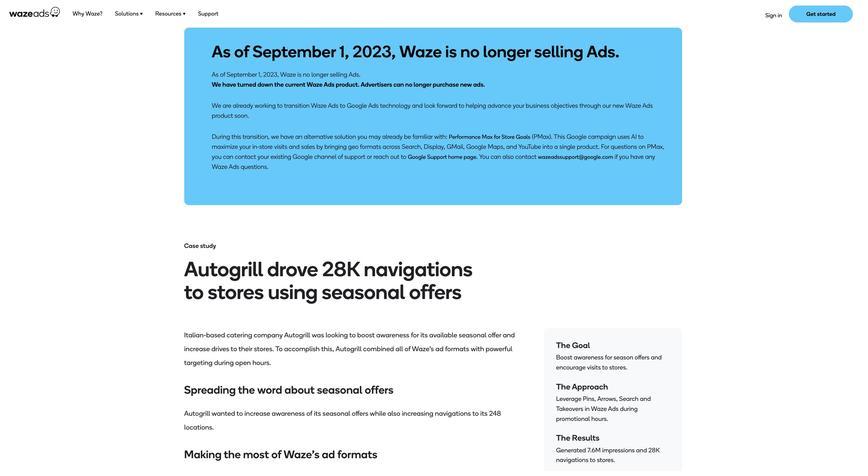 Task type: locate. For each thing, give the bounding box(es) containing it.
we inside we are already working to transition waze ads to google ads technology and look forward to helping advance your business objectives through our new waze ads product soon.
[[212, 102, 221, 110]]

and right "search"
[[640, 395, 651, 403]]

2 horizontal spatial longer
[[483, 41, 531, 62]]

no
[[460, 41, 480, 62], [303, 71, 310, 78], [405, 81, 412, 89]]

2023, for as of september 1, 2023, waze is no longer selling ads.
[[353, 41, 396, 62]]

product. up 'wazeadssupport@google.com'
[[577, 143, 600, 151]]

0 vertical spatial ads.
[[587, 41, 619, 62]]

0 vertical spatial 28k
[[322, 257, 360, 282]]

1 vertical spatial during
[[620, 405, 638, 413]]

look
[[424, 102, 435, 110]]

you left may
[[357, 133, 367, 141]]

1, for as of september 1, 2023, waze is no longer selling ads. we have turned down the current waze ads product. advertisers can no longer purchase new ads.
[[258, 71, 262, 78]]

1, inside the 'as of september 1, 2023, waze is no longer selling ads. we have turned down the current waze ads product. advertisers can no longer purchase new ads.'
[[258, 71, 262, 78]]

case
[[184, 242, 199, 250]]

and inside boost awareness for season offers and encourage visits to stores.
[[651, 354, 662, 362]]

0 vertical spatial waze's
[[412, 345, 434, 353]]

1 horizontal spatial already
[[382, 133, 403, 141]]

visits
[[274, 143, 287, 151], [587, 364, 601, 372]]

visits inside boost awareness for season offers and encourage visits to stores.
[[587, 364, 601, 372]]

2 horizontal spatial your
[[513, 102, 524, 110]]

new right our
[[613, 102, 624, 110]]

1 vertical spatial product.
[[577, 143, 600, 151]]

ads inside "leverage pins, arrows, search and takeovers in waze ads during promotional hours."
[[608, 405, 619, 413]]

product. inside the 'as of september 1, 2023, waze is no longer selling ads. we have turned down the current waze ads product. advertisers can no longer purchase new ads.'
[[336, 81, 359, 89]]

spreading the word about seasonal offers
[[184, 384, 393, 397]]

and right impressions
[[636, 447, 647, 454]]

for left available
[[411, 331, 419, 339]]

italian-
[[184, 331, 206, 339]]

0 horizontal spatial waze's
[[284, 448, 320, 462]]

have left an on the left of the page
[[280, 133, 294, 141]]

september
[[253, 41, 336, 62], [227, 71, 257, 78]]

can down maps,
[[491, 153, 501, 161]]

1 vertical spatial 28k
[[648, 447, 660, 454]]

no up ads. on the right of page
[[460, 41, 480, 62]]

1 horizontal spatial product.
[[577, 143, 600, 151]]

28k inside "generated 7.6m impressions and 28k navigations to stores."
[[648, 447, 660, 454]]

can
[[393, 81, 404, 89], [223, 153, 233, 161], [491, 153, 501, 161]]

current
[[285, 81, 305, 89]]

awareness inside the 'italian-based catering company autogrill was looking to boost awareness for its available seasonal offer and increase drives to their stores. to accomplish this, autogrill combined all of waze's ad formats with powerful targeting during open hours.'
[[376, 331, 409, 339]]

0 horizontal spatial product.
[[336, 81, 359, 89]]

1 horizontal spatial you
[[357, 133, 367, 141]]

is for as of september 1, 2023, waze is no longer selling ads. we have turned down the current waze ads product. advertisers can no longer purchase new ads.
[[297, 71, 301, 78]]

selling inside the 'as of september 1, 2023, waze is no longer selling ads. we have turned down the current waze ads product. advertisers can no longer purchase new ads.'
[[330, 71, 347, 78]]

1 vertical spatial in
[[585, 405, 590, 413]]

we inside the 'as of september 1, 2023, waze is no longer selling ads. we have turned down the current waze ads product. advertisers can no longer purchase new ads.'
[[212, 81, 221, 89]]

to inside "generated 7.6m impressions and 28k navigations to stores."
[[590, 457, 596, 464]]

0 horizontal spatial longer
[[311, 71, 328, 78]]

hours. down arrows,
[[591, 415, 608, 423]]

2 vertical spatial longer
[[414, 81, 431, 89]]

based
[[206, 331, 225, 339]]

contact down youtube
[[515, 153, 536, 161]]

2023, up the advertisers
[[353, 41, 396, 62]]

during this transition, we have an alternative solution you may already be familiar with: performance max for store goals
[[212, 133, 530, 141]]

channel
[[314, 153, 336, 161]]

for inside boost awareness for season offers and encourage visits to stores.
[[605, 354, 612, 362]]

1 horizontal spatial can
[[393, 81, 404, 89]]

questions
[[611, 143, 637, 151]]

and up google support home page . you can also contact wazeadssupport@google.com
[[506, 143, 517, 151]]

1 vertical spatial is
[[297, 71, 301, 78]]

its left available
[[420, 331, 428, 339]]

1 horizontal spatial new
[[613, 102, 624, 110]]

waze ads logo image
[[9, 7, 60, 17]]

google inside google support home page . you can also contact wazeadssupport@google.com
[[408, 154, 426, 160]]

in right sign
[[778, 12, 782, 19]]

1 horizontal spatial also
[[503, 153, 514, 161]]

september up turned
[[227, 71, 257, 78]]

increase inside autogrill wanted to increase awareness of its seasonal offers while also increasing navigations to its 248 locations.
[[244, 410, 270, 418]]

1 vertical spatial hours.
[[591, 415, 608, 423]]

resources link
[[155, 9, 186, 19]]

the for the approach
[[556, 382, 570, 392]]

0 horizontal spatial contact
[[235, 153, 256, 161]]

for right 'max'
[[494, 134, 500, 140]]

longer for as of september 1, 2023, waze is no longer selling ads.
[[483, 41, 531, 62]]

of inside autogrill wanted to increase awareness of its seasonal offers while also increasing navigations to its 248 locations.
[[306, 410, 312, 418]]

of down about
[[306, 410, 312, 418]]

stores. down season
[[609, 364, 627, 372]]

waze's
[[412, 345, 434, 353], [284, 448, 320, 462]]

2 vertical spatial no
[[405, 81, 412, 89]]

as for as of september 1, 2023, waze is no longer selling ads.
[[212, 41, 231, 62]]

2 contact from the left
[[515, 153, 536, 161]]

is for as of september 1, 2023, waze is no longer selling ads.
[[445, 41, 457, 62]]

started
[[817, 11, 836, 17]]

0 horizontal spatial for
[[411, 331, 419, 339]]

you down maximize
[[212, 153, 222, 161]]

the for the goal
[[556, 341, 570, 351]]

boost
[[357, 331, 375, 339]]

ads. for as of september 1, 2023, waze is no longer selling ads. we have turned down the current waze ads product. advertisers can no longer purchase new ads.
[[349, 71, 361, 78]]

1 vertical spatial support
[[427, 154, 447, 160]]

autogrill drove 28k navigations to stores using seasonal offers
[[184, 257, 472, 305]]

during
[[214, 359, 234, 367], [620, 405, 638, 413]]

contact up questions.
[[235, 153, 256, 161]]

increase inside the 'italian-based catering company autogrill was looking to boost awareness for its available seasonal offer and increase drives to their stores. to accomplish this, autogrill combined all of waze's ad formats with powerful targeting during open hours.'
[[184, 345, 210, 353]]

no up technology
[[405, 81, 412, 89]]

have down on
[[630, 153, 644, 161]]

awareness down goal
[[574, 354, 603, 362]]

italian-based catering company autogrill was looking to boost awareness for its available seasonal offer and increase drives to their stores. to accomplish this, autogrill combined all of waze's ad formats with powerful targeting during open hours.
[[184, 331, 515, 367]]

2 horizontal spatial for
[[605, 354, 612, 362]]

our
[[602, 102, 611, 110]]

is up purchase
[[445, 41, 457, 62]]

approach
[[572, 382, 608, 392]]

your left in-
[[239, 143, 251, 151]]

of inside the 'italian-based catering company autogrill was looking to boost awareness for its available seasonal offer and increase drives to their stores. to accomplish this, autogrill combined all of waze's ad formats with powerful targeting during open hours.'
[[405, 345, 410, 353]]

longer for as of september 1, 2023, waze is no longer selling ads. we have turned down the current waze ads product. advertisers can no longer purchase new ads.
[[311, 71, 328, 78]]

soon.
[[234, 112, 249, 120]]

uses
[[617, 133, 630, 141]]

ads. inside the 'as of september 1, 2023, waze is no longer selling ads. we have turned down the current waze ads product. advertisers can no longer purchase new ads.'
[[349, 71, 361, 78]]

seasonal
[[322, 280, 405, 305], [459, 331, 486, 339], [317, 384, 362, 397], [323, 410, 350, 418]]

its down about
[[314, 410, 321, 418]]

contact inside (pmax). this google campaign uses ai to maximize your in-store visits and sales by bringing geo formats across search, display, gmail, google maps, and youtube into a single product. for questions on pmax, you can contact your existing google channel of support or reach out to
[[235, 153, 256, 161]]

and right offer
[[503, 331, 515, 339]]

waze's inside the 'italian-based catering company autogrill was looking to boost awareness for its available seasonal offer and increase drives to their stores. to accomplish this, autogrill combined all of waze's ad formats with powerful targeting during open hours.'
[[412, 345, 434, 353]]

1 vertical spatial ad
[[322, 448, 335, 462]]

and right season
[[651, 354, 662, 362]]

0 horizontal spatial no
[[303, 71, 310, 78]]

autogrill up locations.
[[184, 410, 210, 418]]

1 the from the top
[[556, 341, 570, 351]]

can up technology
[[393, 81, 404, 89]]

google inside we are already working to transition waze ads to google ads technology and look forward to helping advance your business objectives through our new waze ads product soon.
[[347, 102, 367, 110]]

sign in link
[[765, 12, 782, 20]]

already
[[233, 102, 253, 110], [382, 133, 403, 141]]

already up "across"
[[382, 133, 403, 141]]

ad inside the 'italian-based catering company autogrill was looking to boost awareness for its available seasonal offer and increase drives to their stores. to accomplish this, autogrill combined all of waze's ad formats with powerful targeting during open hours.'
[[435, 345, 443, 353]]

your down store
[[258, 153, 269, 161]]

1 horizontal spatial no
[[405, 81, 412, 89]]

ad
[[435, 345, 443, 353], [322, 448, 335, 462]]

support
[[198, 10, 218, 17], [427, 154, 447, 160]]

have inside if you have any waze ads questions.
[[630, 153, 644, 161]]

of right all
[[405, 345, 410, 353]]

1, up the 'as of september 1, 2023, waze is no longer selling ads. we have turned down the current waze ads product. advertisers can no longer purchase new ads.'
[[339, 41, 349, 62]]

you right if
[[619, 153, 629, 161]]

solution
[[334, 133, 356, 141]]

offers
[[409, 280, 461, 305], [635, 354, 649, 362], [365, 384, 393, 397], [352, 410, 368, 418]]

increase
[[184, 345, 210, 353], [244, 410, 270, 418]]

0 vertical spatial already
[[233, 102, 253, 110]]

no up current
[[303, 71, 310, 78]]

the for most
[[224, 448, 241, 462]]

0 vertical spatial as
[[212, 41, 231, 62]]

1 vertical spatial navigations
[[435, 410, 471, 418]]

3 the from the top
[[556, 434, 570, 443]]

1 vertical spatial no
[[303, 71, 310, 78]]

sign
[[765, 12, 776, 19]]

0 vertical spatial no
[[460, 41, 480, 62]]

to
[[277, 102, 283, 110], [340, 102, 345, 110], [459, 102, 464, 110], [638, 133, 644, 141], [401, 153, 406, 161], [184, 280, 204, 305], [349, 331, 356, 339], [231, 345, 237, 353], [602, 364, 608, 372], [237, 410, 243, 418], [472, 410, 479, 418], [590, 457, 596, 464]]

about
[[285, 384, 315, 397]]

you inside if you have any waze ads questions.
[[619, 153, 629, 161]]

1 horizontal spatial its
[[420, 331, 428, 339]]

0 vertical spatial awareness
[[376, 331, 409, 339]]

0 vertical spatial increase
[[184, 345, 210, 353]]

1 horizontal spatial 2023,
[[353, 41, 396, 62]]

0 vertical spatial during
[[214, 359, 234, 367]]

1 vertical spatial for
[[411, 331, 419, 339]]

questions.
[[241, 163, 268, 171]]

as for as of september 1, 2023, waze is no longer selling ads. we have turned down the current waze ads product. advertisers can no longer purchase new ads.
[[212, 71, 219, 78]]

1 as from the top
[[212, 41, 231, 62]]

to inside autogrill drove 28k navigations to stores using seasonal offers
[[184, 280, 204, 305]]

powerful
[[486, 345, 512, 353]]

1 horizontal spatial your
[[258, 153, 269, 161]]

0 vertical spatial hours.
[[252, 359, 271, 367]]

the left 'word'
[[238, 384, 255, 397]]

for left season
[[605, 354, 612, 362]]

and inside we are already working to transition waze ads to google ads technology and look forward to helping advance your business objectives through our new waze ads product soon.
[[412, 102, 423, 110]]

increase up targeting
[[184, 345, 210, 353]]

visits up the approach
[[587, 364, 601, 372]]

0 vertical spatial selling
[[534, 41, 583, 62]]

0 horizontal spatial 28k
[[322, 257, 360, 282]]

the up generated
[[556, 434, 570, 443]]

0 horizontal spatial in
[[585, 405, 590, 413]]

0 vertical spatial stores.
[[254, 345, 274, 353]]

selling
[[534, 41, 583, 62], [330, 71, 347, 78]]

is inside the 'as of september 1, 2023, waze is no longer selling ads. we have turned down the current waze ads product. advertisers can no longer purchase new ads.'
[[297, 71, 301, 78]]

1 vertical spatial ads.
[[349, 71, 361, 78]]

advertisers
[[361, 81, 392, 89]]

1 horizontal spatial is
[[445, 41, 457, 62]]

have inside the 'as of september 1, 2023, waze is no longer selling ads. we have turned down the current waze ads product. advertisers can no longer purchase new ads.'
[[222, 81, 236, 89]]

locations.
[[184, 423, 214, 432]]

1 horizontal spatial 28k
[[648, 447, 660, 454]]

making the most of waze's ad formats
[[184, 448, 377, 462]]

stores. inside boost awareness for season offers and encourage visits to stores.
[[609, 364, 627, 372]]

of down bringing
[[338, 153, 343, 161]]

catering
[[227, 331, 252, 339]]

the up leverage at the bottom
[[556, 382, 570, 392]]

seasonal inside the 'italian-based catering company autogrill was looking to boost awareness for its available seasonal offer and increase drives to their stores. to accomplish this, autogrill combined all of waze's ad formats with powerful targeting during open hours.'
[[459, 331, 486, 339]]

0 vertical spatial formats
[[360, 143, 381, 151]]

28k inside autogrill drove 28k navigations to stores using seasonal offers
[[322, 257, 360, 282]]

is
[[445, 41, 457, 62], [297, 71, 301, 78]]

0 horizontal spatial ads.
[[349, 71, 361, 78]]

1 vertical spatial 2023,
[[263, 71, 279, 78]]

1 horizontal spatial for
[[494, 134, 500, 140]]

is up current
[[297, 71, 301, 78]]

2 vertical spatial awareness
[[272, 410, 305, 418]]

search,
[[402, 143, 422, 151]]

also right while
[[388, 410, 400, 418]]

0 vertical spatial ad
[[435, 345, 443, 353]]

2023, up down
[[263, 71, 279, 78]]

objectives
[[551, 102, 578, 110]]

0 vertical spatial also
[[503, 153, 514, 161]]

google up single
[[567, 133, 587, 141]]

0 vertical spatial the
[[274, 81, 284, 89]]

1 horizontal spatial have
[[280, 133, 294, 141]]

0 horizontal spatial new
[[460, 81, 472, 89]]

sign in
[[765, 12, 782, 19]]

stores. down 7.6m
[[597, 457, 615, 464]]

product.
[[336, 81, 359, 89], [577, 143, 600, 151]]

1 horizontal spatial ad
[[435, 345, 443, 353]]

if you have any waze ads questions.
[[212, 153, 655, 171]]

0 vertical spatial have
[[222, 81, 236, 89]]

google down search,
[[408, 154, 426, 160]]

visits up existing
[[274, 143, 287, 151]]

results
[[572, 434, 599, 443]]

promotional
[[556, 415, 590, 423]]

we left are
[[212, 102, 221, 110]]

we left turned
[[212, 81, 221, 89]]

0 horizontal spatial increase
[[184, 345, 210, 353]]

1 horizontal spatial hours.
[[591, 415, 608, 423]]

1 horizontal spatial during
[[620, 405, 638, 413]]

in down 'pins,'
[[585, 405, 590, 413]]

2023, inside the 'as of september 1, 2023, waze is no longer selling ads. we have turned down the current waze ads product. advertisers can no longer purchase new ads.'
[[263, 71, 279, 78]]

0 vertical spatial product.
[[336, 81, 359, 89]]

waze
[[399, 41, 442, 62], [280, 71, 296, 78], [307, 81, 323, 89], [311, 102, 327, 110], [625, 102, 641, 110], [212, 163, 227, 171], [591, 405, 607, 413]]

28k
[[322, 257, 360, 282], [648, 447, 660, 454]]

have left turned
[[222, 81, 236, 89]]

the right down
[[274, 81, 284, 89]]

wanted
[[212, 410, 235, 418]]

0 horizontal spatial you
[[212, 153, 222, 161]]

1, up down
[[258, 71, 262, 78]]

of up are
[[220, 71, 225, 78]]

on
[[639, 143, 646, 151]]

increase down 'word'
[[244, 410, 270, 418]]

for inside during this transition, we have an alternative solution you may already be familiar with: performance max for store goals
[[494, 134, 500, 140]]

hours. inside the 'italian-based catering company autogrill was looking to boost awareness for its available seasonal offer and increase drives to their stores. to accomplish this, autogrill combined all of waze's ad formats with powerful targeting during open hours.'
[[252, 359, 271, 367]]

the for the results
[[556, 434, 570, 443]]

can down maximize
[[223, 153, 233, 161]]

seasonal inside autogrill drove 28k navigations to stores using seasonal offers
[[322, 280, 405, 305]]

1 vertical spatial 1,
[[258, 71, 262, 78]]

your left business
[[513, 102, 524, 110]]

your
[[513, 102, 524, 110], [239, 143, 251, 151], [258, 153, 269, 161]]

0 vertical spatial 1,
[[339, 41, 349, 62]]

product. left the advertisers
[[336, 81, 359, 89]]

a
[[554, 143, 558, 151]]

store
[[259, 143, 273, 151]]

selling for as of september 1, 2023, waze is no longer selling ads.
[[534, 41, 583, 62]]

1 horizontal spatial selling
[[534, 41, 583, 62]]

1 contact from the left
[[235, 153, 256, 161]]

2 vertical spatial the
[[556, 434, 570, 443]]

0 vertical spatial your
[[513, 102, 524, 110]]

1 horizontal spatial 1,
[[339, 41, 349, 62]]

1 vertical spatial visits
[[587, 364, 601, 372]]

the left most
[[224, 448, 241, 462]]

1 vertical spatial the
[[238, 384, 255, 397]]

0 vertical spatial new
[[460, 81, 472, 89]]

autogrill down 'study'
[[184, 257, 263, 282]]

awareness down spreading the word about seasonal offers
[[272, 410, 305, 418]]

store
[[502, 134, 515, 140]]

already up soon.
[[233, 102, 253, 110]]

0 horizontal spatial 1,
[[258, 71, 262, 78]]

1 vertical spatial as
[[212, 71, 219, 78]]

1 horizontal spatial increase
[[244, 410, 270, 418]]

2 we from the top
[[212, 102, 221, 110]]

autogrill
[[184, 257, 263, 282], [284, 331, 310, 339], [336, 345, 362, 353], [184, 410, 210, 418]]

0 horizontal spatial is
[[297, 71, 301, 78]]

1 vertical spatial we
[[212, 102, 221, 110]]

accomplish
[[284, 345, 320, 353]]

waze inside "leverage pins, arrows, search and takeovers in waze ads during promotional hours."
[[591, 405, 607, 413]]

the
[[274, 81, 284, 89], [238, 384, 255, 397], [224, 448, 241, 462]]

navigations inside autogrill drove 28k navigations to stores using seasonal offers
[[364, 257, 472, 282]]

1 vertical spatial longer
[[311, 71, 328, 78]]

offers inside autogrill drove 28k navigations to stores using seasonal offers
[[409, 280, 461, 305]]

stores. down the company
[[254, 345, 274, 353]]

september inside the 'as of september 1, 2023, waze is no longer selling ads. we have turned down the current waze ads product. advertisers can no longer purchase new ads.'
[[227, 71, 257, 78]]

the up boost
[[556, 341, 570, 351]]

alternative
[[304, 133, 333, 141]]

0 horizontal spatial can
[[223, 153, 233, 161]]

2 as from the top
[[212, 71, 219, 78]]

also down maps,
[[503, 153, 514, 161]]

generated
[[556, 447, 586, 454]]

your inside we are already working to transition waze ads to google ads technology and look forward to helping advance your business objectives through our new waze ads product soon.
[[513, 102, 524, 110]]

page
[[464, 154, 476, 160]]

1,
[[339, 41, 349, 62], [258, 71, 262, 78]]

and left look
[[412, 102, 423, 110]]

also inside autogrill wanted to increase awareness of its seasonal offers while also increasing navigations to its 248 locations.
[[388, 410, 400, 418]]

2 vertical spatial the
[[224, 448, 241, 462]]

its
[[420, 331, 428, 339], [314, 410, 321, 418], [480, 410, 488, 418]]

goal
[[572, 341, 590, 351]]

september up current
[[253, 41, 336, 62]]

during down drives
[[214, 359, 234, 367]]

google support home page link
[[408, 154, 476, 160]]

0 horizontal spatial 2023,
[[263, 71, 279, 78]]

1 horizontal spatial contact
[[515, 153, 536, 161]]

0 horizontal spatial your
[[239, 143, 251, 151]]

case study
[[184, 242, 216, 250]]

1 we from the top
[[212, 81, 221, 89]]

google down the 'as of september 1, 2023, waze is no longer selling ads. we have turned down the current waze ads product. advertisers can no longer purchase new ads.'
[[347, 102, 367, 110]]

its inside the 'italian-based catering company autogrill was looking to boost awareness for its available seasonal offer and increase drives to their stores. to accomplish this, autogrill combined all of waze's ad formats with powerful targeting during open hours.'
[[420, 331, 428, 339]]

and inside "leverage pins, arrows, search and takeovers in waze ads during promotional hours."
[[640, 395, 651, 403]]

as
[[212, 41, 231, 62], [212, 71, 219, 78]]

0 horizontal spatial also
[[388, 410, 400, 418]]

awareness inside autogrill wanted to increase awareness of its seasonal offers while also increasing navigations to its 248 locations.
[[272, 410, 305, 418]]

turned
[[237, 81, 256, 89]]

contact
[[235, 153, 256, 161], [515, 153, 536, 161]]

awareness up all
[[376, 331, 409, 339]]

0 vertical spatial visits
[[274, 143, 287, 151]]

its left '248'
[[480, 410, 488, 418]]

new left ads. on the right of page
[[460, 81, 472, 89]]

0 vertical spatial navigations
[[364, 257, 472, 282]]

0 vertical spatial we
[[212, 81, 221, 89]]

autogrill inside autogrill drove 28k navigations to stores using seasonal offers
[[184, 257, 263, 282]]

1 horizontal spatial in
[[778, 12, 782, 19]]

drove
[[267, 257, 318, 282]]

0 horizontal spatial already
[[233, 102, 253, 110]]

2 vertical spatial stores.
[[597, 457, 615, 464]]

september for as of september 1, 2023, waze is no longer selling ads.
[[253, 41, 336, 62]]

2 horizontal spatial no
[[460, 41, 480, 62]]

248
[[489, 410, 501, 418]]

1 vertical spatial already
[[382, 133, 403, 141]]

hours. right 'open'
[[252, 359, 271, 367]]

during down "search"
[[620, 405, 638, 413]]

product. inside (pmax). this google campaign uses ai to maximize your in-store visits and sales by bringing geo formats across search, display, gmail, google maps, and youtube into a single product. for questions on pmax, you can contact your existing google channel of support or reach out to
[[577, 143, 600, 151]]

of
[[234, 41, 249, 62], [220, 71, 225, 78], [338, 153, 343, 161], [405, 345, 410, 353], [306, 410, 312, 418], [271, 448, 281, 462]]

2 the from the top
[[556, 382, 570, 392]]

most
[[243, 448, 269, 462]]

of right most
[[271, 448, 281, 462]]

bringing
[[324, 143, 347, 151]]

as inside the 'as of september 1, 2023, waze is no longer selling ads. we have turned down the current waze ads product. advertisers can no longer purchase new ads.'
[[212, 71, 219, 78]]



Task type: vqa. For each thing, say whether or not it's contained in the screenshot.
right '1,'
yes



Task type: describe. For each thing, give the bounding box(es) containing it.
autogrill inside autogrill wanted to increase awareness of its seasonal offers while also increasing navigations to its 248 locations.
[[184, 410, 210, 418]]

2 vertical spatial formats
[[337, 448, 377, 462]]

was
[[312, 331, 324, 339]]

of inside the 'as of september 1, 2023, waze is no longer selling ads. we have turned down the current waze ads product. advertisers can no longer purchase new ads.'
[[220, 71, 225, 78]]

the for word
[[238, 384, 255, 397]]

2 horizontal spatial its
[[480, 410, 488, 418]]

drives
[[211, 345, 229, 353]]

why waze? link
[[72, 9, 103, 19]]

2023, for as of september 1, 2023, waze is no longer selling ads. we have turned down the current waze ads product. advertisers can no longer purchase new ads.
[[263, 71, 279, 78]]

or
[[367, 153, 372, 161]]

in-
[[252, 143, 259, 151]]

reach
[[373, 153, 389, 161]]

ads inside the 'as of september 1, 2023, waze is no longer selling ads. we have turned down the current waze ads product. advertisers can no longer purchase new ads.'
[[324, 81, 334, 89]]

into
[[543, 143, 553, 151]]

why waze?
[[73, 10, 103, 17]]

home
[[448, 154, 462, 160]]

maximize
[[212, 143, 238, 151]]

maps,
[[488, 143, 505, 151]]

using
[[268, 280, 318, 305]]

new inside we are already working to transition waze ads to google ads technology and look forward to helping advance your business objectives through our new waze ads product soon.
[[613, 102, 624, 110]]

get started link
[[789, 5, 853, 22]]

autogrill up accomplish
[[284, 331, 310, 339]]

1 vertical spatial waze's
[[284, 448, 320, 462]]

arrows,
[[597, 395, 618, 403]]

1, for as of september 1, 2023, waze is no longer selling ads.
[[339, 41, 349, 62]]

company
[[254, 331, 283, 339]]

offers inside boost awareness for season offers and encourage visits to stores.
[[635, 354, 649, 362]]

selling for as of september 1, 2023, waze is no longer selling ads. we have turned down the current waze ads product. advertisers can no longer purchase new ads.
[[330, 71, 347, 78]]

for
[[601, 143, 609, 151]]

out
[[390, 153, 399, 161]]

0 horizontal spatial its
[[314, 410, 321, 418]]

the goal
[[556, 341, 590, 351]]

forward
[[437, 102, 457, 110]]

wazeadssupport@google.com
[[538, 154, 613, 160]]

new inside the 'as of september 1, 2023, waze is no longer selling ads. we have turned down the current waze ads product. advertisers can no longer purchase new ads.'
[[460, 81, 472, 89]]

as of september 1, 2023, waze is no longer selling ads. we have turned down the current waze ads product. advertisers can no longer purchase new ads.
[[212, 71, 485, 89]]

increasing
[[402, 410, 433, 418]]

purchase
[[433, 81, 459, 89]]

pmax,
[[647, 143, 664, 151]]

can inside (pmax). this google campaign uses ai to maximize your in-store visits and sales by bringing geo formats across search, display, gmail, google maps, and youtube into a single product. for questions on pmax, you can contact your existing google channel of support or reach out to
[[223, 153, 233, 161]]

7.6m
[[587, 447, 601, 454]]

ads. for as of september 1, 2023, waze is no longer selling ads.
[[587, 41, 619, 62]]

campaign
[[588, 133, 616, 141]]

2 vertical spatial your
[[258, 153, 269, 161]]

during inside the 'italian-based catering company autogrill was looking to boost awareness for its available seasonal offer and increase drives to their stores. to accomplish this, autogrill combined all of waze's ad formats with powerful targeting during open hours.'
[[214, 359, 234, 367]]

ads.
[[473, 81, 485, 89]]

of inside (pmax). this google campaign uses ai to maximize your in-store visits and sales by bringing geo formats across search, display, gmail, google maps, and youtube into a single product. for questions on pmax, you can contact your existing google channel of support or reach out to
[[338, 153, 343, 161]]

working
[[255, 102, 276, 110]]

stores. inside the 'italian-based catering company autogrill was looking to boost awareness for its available seasonal offer and increase drives to their stores. to accomplish this, autogrill combined all of waze's ad formats with powerful targeting during open hours.'
[[254, 345, 274, 353]]

0 vertical spatial in
[[778, 12, 782, 19]]

existing
[[271, 153, 291, 161]]

leverage
[[556, 395, 581, 403]]

targeting
[[184, 359, 213, 367]]

an
[[295, 133, 302, 141]]

offers inside autogrill wanted to increase awareness of its seasonal offers while also increasing navigations to its 248 locations.
[[352, 410, 368, 418]]

we
[[271, 133, 279, 141]]

for inside the 'italian-based catering company autogrill was looking to boost awareness for its available seasonal offer and increase drives to their stores. to accomplish this, autogrill combined all of waze's ad formats with powerful targeting during open hours.'
[[411, 331, 419, 339]]

can inside the 'as of september 1, 2023, waze is no longer selling ads. we have turned down the current waze ads product. advertisers can no longer purchase new ads.'
[[393, 81, 404, 89]]

we are already working to transition waze ads to google ads technology and look forward to helping advance your business objectives through our new waze ads product soon.
[[212, 102, 653, 120]]

hours. inside "leverage pins, arrows, search and takeovers in waze ads during promotional hours."
[[591, 415, 608, 423]]

with
[[471, 345, 484, 353]]

ads inside if you have any waze ads questions.
[[229, 163, 239, 171]]

and down an on the left of the page
[[289, 143, 300, 151]]

if
[[615, 153, 618, 161]]

wazeadssupport@google.com link
[[538, 154, 613, 160]]

available
[[429, 331, 457, 339]]

waze?
[[86, 10, 103, 17]]

during inside "leverage pins, arrows, search and takeovers in waze ads during promotional hours."
[[620, 405, 638, 413]]

google up .
[[466, 143, 486, 151]]

navigations inside autogrill wanted to increase awareness of its seasonal offers while also increasing navigations to its 248 locations.
[[435, 410, 471, 418]]

the results
[[556, 434, 599, 443]]

autogrill down looking
[[336, 345, 362, 353]]

advance
[[488, 102, 511, 110]]

performance
[[449, 134, 481, 140]]

familiar
[[412, 133, 433, 141]]

making
[[184, 448, 222, 462]]

spreading
[[184, 384, 236, 397]]

study
[[200, 242, 216, 250]]

boost awareness for season offers and encourage visits to stores.
[[556, 354, 662, 372]]

resources
[[155, 10, 181, 17]]

solutions
[[115, 10, 139, 17]]

formats inside (pmax). this google campaign uses ai to maximize your in-store visits and sales by bringing geo formats across search, display, gmail, google maps, and youtube into a single product. for questions on pmax, you can contact your existing google channel of support or reach out to
[[360, 143, 381, 151]]

no for as of september 1, 2023, waze is no longer selling ads.
[[460, 41, 480, 62]]

support
[[344, 153, 365, 161]]

already inside we are already working to transition waze ads to google ads technology and look forward to helping advance your business objectives through our new waze ads product soon.
[[233, 102, 253, 110]]

this,
[[321, 345, 334, 353]]

of up turned
[[234, 41, 249, 62]]

support inside google support home page . you can also contact wazeadssupport@google.com
[[427, 154, 447, 160]]

combined
[[363, 345, 394, 353]]

to inside boost awareness for season offers and encourage visits to stores.
[[602, 364, 608, 372]]

performance max for store goals link
[[449, 134, 530, 140]]

september for as of september 1, 2023, waze is no longer selling ads. we have turned down the current waze ads product. advertisers can no longer purchase new ads.
[[227, 71, 257, 78]]

and inside "generated 7.6m impressions and 28k navigations to stores."
[[636, 447, 647, 454]]

(pmax).
[[532, 133, 552, 141]]

visits inside (pmax). this google campaign uses ai to maximize your in-store visits and sales by bringing geo formats across search, display, gmail, google maps, and youtube into a single product. for questions on pmax, you can contact your existing google channel of support or reach out to
[[274, 143, 287, 151]]

youtube
[[518, 143, 541, 151]]

0 vertical spatial support
[[198, 10, 218, 17]]

navigations inside "generated 7.6m impressions and 28k navigations to stores."
[[556, 457, 588, 464]]

support link
[[198, 9, 219, 19]]

be
[[404, 133, 411, 141]]

you inside (pmax). this google campaign uses ai to maximize your in-store visits and sales by bringing geo formats across search, display, gmail, google maps, and youtube into a single product. for questions on pmax, you can contact your existing google channel of support or reach out to
[[212, 153, 222, 161]]

1 vertical spatial have
[[280, 133, 294, 141]]

leverage pins, arrows, search and takeovers in waze ads during promotional hours.
[[556, 395, 651, 423]]

waze inside if you have any waze ads questions.
[[212, 163, 227, 171]]

.
[[476, 153, 478, 161]]

formats inside the 'italian-based catering company autogrill was looking to boost awareness for its available seasonal offer and increase drives to their stores. to accomplish this, autogrill combined all of waze's ad formats with powerful targeting during open hours.'
[[445, 345, 469, 353]]

seasonal inside autogrill wanted to increase awareness of its seasonal offers while also increasing navigations to its 248 locations.
[[323, 410, 350, 418]]

this
[[554, 133, 565, 141]]

why
[[73, 10, 84, 17]]

awareness inside boost awareness for season offers and encourage visits to stores.
[[574, 354, 603, 362]]

and inside the 'italian-based catering company autogrill was looking to boost awareness for its available seasonal offer and increase drives to their stores. to accomplish this, autogrill combined all of waze's ad formats with powerful targeting during open hours.'
[[503, 331, 515, 339]]

sales
[[301, 143, 315, 151]]

single
[[559, 143, 575, 151]]

the inside the 'as of september 1, 2023, waze is no longer selling ads. we have turned down the current waze ads product. advertisers can no longer purchase new ads.'
[[274, 81, 284, 89]]

transition
[[284, 102, 310, 110]]

stores. inside "generated 7.6m impressions and 28k navigations to stores."
[[597, 457, 615, 464]]

as of september 1, 2023, waze is no longer selling ads.
[[212, 41, 619, 62]]

pins,
[[583, 395, 596, 403]]

product
[[212, 112, 233, 120]]

their
[[239, 345, 252, 353]]

across
[[383, 143, 400, 151]]

google down the sales
[[293, 153, 313, 161]]

open
[[235, 359, 251, 367]]

looking
[[326, 331, 348, 339]]

google support home page . you can also contact wazeadssupport@google.com
[[408, 153, 613, 161]]

encourage
[[556, 364, 586, 372]]

no for as of september 1, 2023, waze is no longer selling ads. we have turned down the current waze ads product. advertisers can no longer purchase new ads.
[[303, 71, 310, 78]]

word
[[257, 384, 282, 397]]

while
[[370, 410, 386, 418]]

in inside "leverage pins, arrows, search and takeovers in waze ads during promotional hours."
[[585, 405, 590, 413]]

technology
[[380, 102, 411, 110]]

business
[[526, 102, 549, 110]]

may
[[369, 133, 381, 141]]

2 horizontal spatial can
[[491, 153, 501, 161]]



